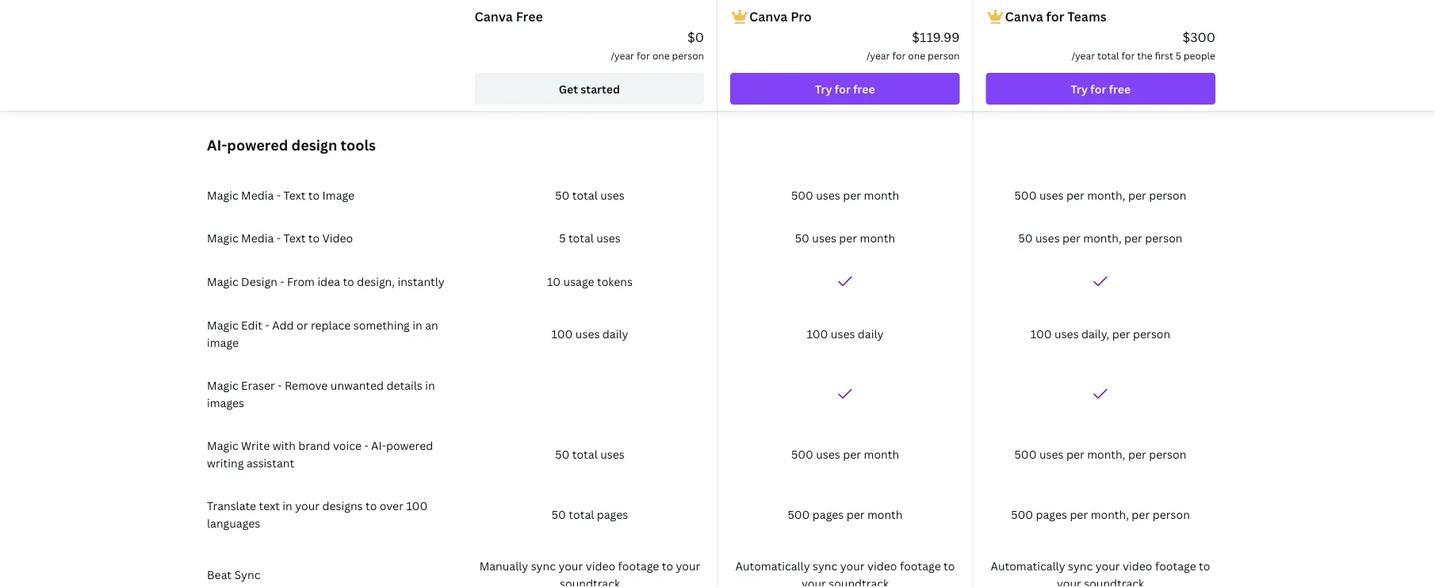 Task type: vqa. For each thing, say whether or not it's contained in the screenshot.


Task type: locate. For each thing, give the bounding box(es) containing it.
500 uses per month, per person up 500 pages per month, per person
[[1015, 447, 1187, 462]]

eraser
[[241, 378, 275, 393]]

50 total uses up "50 total pages"
[[555, 447, 625, 462]]

text left the image
[[284, 188, 306, 203]]

magic for magic edit - add or replace something in an image
[[207, 318, 239, 333]]

0 vertical spatial 5
[[1176, 49, 1182, 62]]

- for replace
[[265, 318, 270, 333]]

0 horizontal spatial free
[[854, 81, 875, 96]]

automatically sync your video footage to your soundtrack down 500 pages per month, per person
[[991, 559, 1211, 588]]

2 500 uses per month, per person from the top
[[1015, 447, 1187, 462]]

canva left teams
[[1005, 8, 1044, 25]]

one down $119.99 on the top of page
[[909, 49, 926, 62]]

0 horizontal spatial 100 uses daily
[[552, 326, 629, 341]]

2 one from the left
[[909, 49, 926, 62]]

magic inside the magic edit - add or replace something in an image
[[207, 318, 239, 333]]

1 500 uses per month from the top
[[792, 188, 900, 203]]

try for pro
[[815, 81, 833, 96]]

100 uses daily
[[552, 326, 629, 341], [807, 326, 884, 341]]

500 uses per month up '50 uses per month'
[[792, 188, 900, 203]]

month, for translate text in your designs to over 100 languages
[[1091, 507, 1130, 522]]

0 horizontal spatial /year
[[611, 49, 635, 62]]

1 horizontal spatial automatically
[[991, 559, 1066, 574]]

your inside 'translate text in your designs to over 100 languages'
[[295, 499, 320, 514]]

1 horizontal spatial powered
[[386, 438, 433, 453]]

1 vertical spatial 5
[[559, 230, 566, 246]]

1 magic from the top
[[207, 188, 239, 203]]

magic up magic media - text to video
[[207, 188, 239, 203]]

automatically
[[736, 559, 810, 574], [991, 559, 1066, 574]]

brand
[[298, 438, 330, 453]]

1 horizontal spatial in
[[413, 318, 423, 333]]

- inside the magic edit - add or replace something in an image
[[265, 318, 270, 333]]

1 vertical spatial 50 total uses
[[555, 447, 625, 462]]

1 sync from the left
[[531, 559, 556, 574]]

for inside the $0 /year for one person
[[637, 49, 650, 62]]

3 canva from the left
[[1005, 8, 1044, 25]]

per
[[843, 188, 862, 203], [1067, 188, 1085, 203], [1129, 188, 1147, 203], [840, 230, 858, 246], [1063, 230, 1081, 246], [1125, 230, 1143, 246], [1113, 326, 1131, 341], [843, 447, 862, 462], [1067, 447, 1085, 462], [1129, 447, 1147, 462], [847, 507, 865, 522], [1070, 507, 1089, 522], [1132, 507, 1150, 522]]

0 horizontal spatial one
[[653, 49, 670, 62]]

1 vertical spatial 500 uses per month, per person
[[1015, 447, 1187, 462]]

1 horizontal spatial sync
[[813, 559, 838, 574]]

free
[[854, 81, 875, 96], [1109, 81, 1131, 96]]

for inside "$119.99 /year for one person"
[[893, 49, 906, 62]]

remove
[[285, 378, 328, 393]]

over
[[380, 499, 404, 514]]

magic down "magic media - text to image"
[[207, 230, 239, 246]]

uses
[[601, 188, 625, 203], [816, 188, 841, 203], [1040, 188, 1064, 203], [597, 230, 621, 246], [813, 230, 837, 246], [1036, 230, 1060, 246], [576, 326, 600, 341], [831, 326, 855, 341], [1055, 326, 1079, 341], [601, 447, 625, 462], [816, 447, 841, 462], [1040, 447, 1064, 462]]

powered up "magic media - text to image"
[[227, 135, 288, 155]]

2 media from the top
[[241, 230, 274, 246]]

try for free for canva for teams
[[1071, 81, 1131, 96]]

daily
[[603, 326, 629, 341], [858, 326, 884, 341]]

1 100 uses daily from the left
[[552, 326, 629, 341]]

sync down 500 pages per month
[[813, 559, 838, 574]]

1 one from the left
[[653, 49, 670, 62]]

month,
[[1088, 188, 1126, 203], [1084, 230, 1122, 246], [1088, 447, 1126, 462], [1091, 507, 1130, 522]]

magic media - text to image
[[207, 188, 355, 203]]

50 total uses
[[555, 188, 625, 203], [555, 447, 625, 462]]

media for magic media - text to image
[[241, 188, 274, 203]]

something
[[354, 318, 410, 333]]

- right eraser
[[278, 378, 282, 393]]

magic eraser - remove unwanted details in images
[[207, 378, 435, 411]]

add
[[272, 318, 294, 333]]

1 soundtrack from the left
[[560, 576, 620, 588]]

canva free
[[475, 8, 543, 25]]

4 magic from the top
[[207, 318, 239, 333]]

/year inside $300 /year total for the first 5 people
[[1072, 49, 1096, 62]]

2 horizontal spatial video
[[1123, 559, 1153, 574]]

to
[[308, 188, 320, 203], [308, 230, 320, 246], [343, 274, 354, 289], [366, 499, 377, 514], [662, 559, 674, 574], [944, 559, 955, 574], [1199, 559, 1211, 574]]

2 50 total uses from the top
[[555, 447, 625, 462]]

0 horizontal spatial sync
[[531, 559, 556, 574]]

1 vertical spatial ai-
[[371, 438, 386, 453]]

500 pages per month
[[788, 507, 903, 522]]

500 uses per month, per person up 50 uses per month, per person
[[1015, 188, 1187, 203]]

from
[[287, 274, 315, 289]]

free for $300
[[1109, 81, 1131, 96]]

canva for teams
[[1005, 8, 1107, 25]]

2 free from the left
[[1109, 81, 1131, 96]]

0 horizontal spatial soundtrack
[[560, 576, 620, 588]]

- inside magic eraser - remove unwanted details in images
[[278, 378, 282, 393]]

one inside "$119.99 /year for one person"
[[909, 49, 926, 62]]

0 horizontal spatial video
[[586, 559, 616, 574]]

100
[[552, 326, 573, 341], [807, 326, 828, 341], [1031, 326, 1052, 341], [406, 499, 428, 514]]

month, for magic write with brand voice - ai-powered writing assistant
[[1088, 447, 1126, 462]]

500 uses per month up 500 pages per month
[[792, 447, 900, 462]]

0 horizontal spatial try for free button
[[731, 73, 960, 105]]

2 horizontal spatial pages
[[1036, 507, 1068, 522]]

media up design
[[241, 230, 274, 246]]

5 right first
[[1176, 49, 1182, 62]]

tokens
[[597, 274, 633, 289]]

- down "magic media - text to image"
[[277, 230, 281, 246]]

5 up 10
[[559, 230, 566, 246]]

pages for 500 pages per month
[[813, 507, 844, 522]]

magic left design
[[207, 274, 239, 289]]

tools
[[341, 135, 376, 155]]

1 try for free from the left
[[815, 81, 875, 96]]

free
[[516, 8, 543, 25]]

write
[[241, 438, 270, 453]]

pages
[[597, 507, 628, 522], [813, 507, 844, 522], [1036, 507, 1068, 522]]

canva pro
[[750, 8, 812, 25]]

people
[[1184, 49, 1216, 62]]

total
[[1098, 49, 1120, 62], [573, 188, 598, 203], [569, 230, 594, 246], [573, 447, 598, 462], [569, 507, 594, 522]]

get
[[559, 81, 578, 96]]

2 horizontal spatial soundtrack
[[1085, 576, 1145, 588]]

1 free from the left
[[854, 81, 875, 96]]

canva
[[475, 8, 513, 25], [750, 8, 788, 25], [1005, 8, 1044, 25]]

magic inside magic eraser - remove unwanted details in images
[[207, 378, 239, 393]]

2 /year from the left
[[867, 49, 890, 62]]

- for details
[[278, 378, 282, 393]]

design,
[[357, 274, 395, 289]]

manually sync your video footage to your soundtrack
[[480, 559, 701, 588]]

person inside the $0 /year for one person
[[672, 49, 704, 62]]

sync right manually
[[531, 559, 556, 574]]

month for magic media - text to video
[[860, 230, 896, 246]]

soundtrack inside manually sync your video footage to your soundtrack
[[560, 576, 620, 588]]

1 horizontal spatial pages
[[813, 507, 844, 522]]

manually
[[480, 559, 529, 574]]

canva for canva pro
[[750, 8, 788, 25]]

instantly
[[398, 274, 445, 289]]

0 horizontal spatial try
[[815, 81, 833, 96]]

canva for canva for teams
[[1005, 8, 1044, 25]]

- for video
[[277, 230, 281, 246]]

sync
[[234, 568, 261, 583]]

2 magic from the top
[[207, 230, 239, 246]]

- up magic media - text to video
[[277, 188, 281, 203]]

replace
[[311, 318, 351, 333]]

100 inside 'translate text in your designs to over 100 languages'
[[406, 499, 428, 514]]

total up "50 total pages"
[[573, 447, 598, 462]]

magic inside magic write with brand voice - ai-powered writing assistant
[[207, 438, 239, 453]]

in right details
[[425, 378, 435, 393]]

ai-powered design tools
[[207, 135, 376, 155]]

in inside the magic edit - add or replace something in an image
[[413, 318, 423, 333]]

$0 /year for one person
[[611, 29, 704, 62]]

1 automatically from the left
[[736, 559, 810, 574]]

1 try for free button from the left
[[731, 73, 960, 105]]

try
[[815, 81, 833, 96], [1071, 81, 1088, 96]]

one for $119.99
[[909, 49, 926, 62]]

- right edit
[[265, 318, 270, 333]]

2 footage from the left
[[900, 559, 941, 574]]

1 canva from the left
[[475, 8, 513, 25]]

2 horizontal spatial canva
[[1005, 8, 1044, 25]]

in
[[413, 318, 423, 333], [425, 378, 435, 393], [283, 499, 293, 514]]

try for free
[[815, 81, 875, 96], [1071, 81, 1131, 96]]

month
[[864, 188, 900, 203], [860, 230, 896, 246], [864, 447, 900, 462], [868, 507, 903, 522]]

0 vertical spatial 500 uses per month
[[792, 188, 900, 203]]

media up magic media - text to video
[[241, 188, 274, 203]]

magic up writing at the bottom of the page
[[207, 438, 239, 453]]

/year
[[611, 49, 635, 62], [867, 49, 890, 62], [1072, 49, 1096, 62]]

0 horizontal spatial pages
[[597, 507, 628, 522]]

1 media from the top
[[241, 188, 274, 203]]

2 horizontal spatial in
[[425, 378, 435, 393]]

your
[[295, 499, 320, 514], [559, 559, 583, 574], [676, 559, 701, 574], [841, 559, 865, 574], [1096, 559, 1121, 574], [802, 576, 826, 588], [1057, 576, 1082, 588]]

soundtrack down 500 pages per month, per person
[[1085, 576, 1145, 588]]

2 try for free from the left
[[1071, 81, 1131, 96]]

1 video from the left
[[586, 559, 616, 574]]

video down "50 total pages"
[[586, 559, 616, 574]]

0 horizontal spatial footage
[[618, 559, 659, 574]]

languages
[[207, 516, 260, 531]]

500 uses per month, per person for magic write with brand voice - ai-powered writing assistant
[[1015, 447, 1187, 462]]

500 uses per month for magic write with brand voice - ai-powered writing assistant
[[792, 447, 900, 462]]

1 text from the top
[[284, 188, 306, 203]]

magic up images
[[207, 378, 239, 393]]

footage inside manually sync your video footage to your soundtrack
[[618, 559, 659, 574]]

2 soundtrack from the left
[[829, 576, 889, 588]]

1 horizontal spatial one
[[909, 49, 926, 62]]

$0
[[688, 29, 704, 46]]

- left from
[[280, 274, 284, 289]]

2 horizontal spatial /year
[[1072, 49, 1096, 62]]

500 pages per month, per person
[[1012, 507, 1191, 522]]

3 magic from the top
[[207, 274, 239, 289]]

assistant
[[247, 456, 294, 471]]

1 horizontal spatial /year
[[867, 49, 890, 62]]

0 horizontal spatial canva
[[475, 8, 513, 25]]

2 text from the top
[[284, 230, 306, 246]]

6 magic from the top
[[207, 438, 239, 453]]

canva left 'pro'
[[750, 8, 788, 25]]

1 horizontal spatial soundtrack
[[829, 576, 889, 588]]

one
[[653, 49, 670, 62], [909, 49, 926, 62]]

for
[[1047, 8, 1065, 25], [637, 49, 650, 62], [893, 49, 906, 62], [1122, 49, 1135, 62], [835, 81, 851, 96], [1091, 81, 1107, 96]]

or
[[297, 318, 308, 333]]

2 horizontal spatial sync
[[1069, 559, 1093, 574]]

try for free button
[[731, 73, 960, 105], [986, 73, 1216, 105]]

2 sync from the left
[[813, 559, 838, 574]]

person
[[672, 49, 704, 62], [928, 49, 960, 62], [1150, 188, 1187, 203], [1146, 230, 1183, 246], [1134, 326, 1171, 341], [1150, 447, 1187, 462], [1153, 507, 1191, 522]]

1 horizontal spatial try for free
[[1071, 81, 1131, 96]]

0 vertical spatial powered
[[227, 135, 288, 155]]

soundtrack down "50 total pages"
[[560, 576, 620, 588]]

0 horizontal spatial automatically sync your video footage to your soundtrack
[[736, 559, 955, 588]]

video down 500 pages per month, per person
[[1123, 559, 1153, 574]]

/year inside the $0 /year for one person
[[611, 49, 635, 62]]

1 vertical spatial text
[[284, 230, 306, 246]]

one up get started button
[[653, 49, 670, 62]]

soundtrack down 500 pages per month
[[829, 576, 889, 588]]

3 /year from the left
[[1072, 49, 1096, 62]]

/year for $119.99
[[867, 49, 890, 62]]

in left an
[[413, 318, 423, 333]]

100 uses daily, per person
[[1031, 326, 1171, 341]]

1 footage from the left
[[618, 559, 659, 574]]

soundtrack
[[560, 576, 620, 588], [829, 576, 889, 588], [1085, 576, 1145, 588]]

2 100 uses daily from the left
[[807, 326, 884, 341]]

2 pages from the left
[[813, 507, 844, 522]]

$300 /year total for the first 5 people
[[1072, 29, 1216, 62]]

1 horizontal spatial try for free button
[[986, 73, 1216, 105]]

1 vertical spatial media
[[241, 230, 274, 246]]

0 vertical spatial media
[[241, 188, 274, 203]]

video
[[586, 559, 616, 574], [868, 559, 898, 574], [1123, 559, 1153, 574]]

1 horizontal spatial 100 uses daily
[[807, 326, 884, 341]]

magic for magic design - from idea to design, instantly
[[207, 274, 239, 289]]

total left the the
[[1098, 49, 1120, 62]]

try for free for canva pro
[[815, 81, 875, 96]]

0 horizontal spatial ai-
[[207, 135, 227, 155]]

powered
[[227, 135, 288, 155], [386, 438, 433, 453]]

1 horizontal spatial 5
[[1176, 49, 1182, 62]]

2 canva from the left
[[750, 8, 788, 25]]

0 vertical spatial in
[[413, 318, 423, 333]]

in right text
[[283, 499, 293, 514]]

free down "$119.99 /year for one person"
[[854, 81, 875, 96]]

1 horizontal spatial daily
[[858, 326, 884, 341]]

magic for magic write with brand voice - ai-powered writing assistant
[[207, 438, 239, 453]]

writing
[[207, 456, 244, 471]]

1 horizontal spatial video
[[868, 559, 898, 574]]

sync down 500 pages per month, per person
[[1069, 559, 1093, 574]]

1 vertical spatial powered
[[386, 438, 433, 453]]

0 vertical spatial 500 uses per month, per person
[[1015, 188, 1187, 203]]

free down $300 /year total for the first 5 people
[[1109, 81, 1131, 96]]

powered down details
[[386, 438, 433, 453]]

text
[[284, 188, 306, 203], [284, 230, 306, 246]]

0 horizontal spatial automatically
[[736, 559, 810, 574]]

total up manually sync your video footage to your soundtrack on the left
[[569, 507, 594, 522]]

2 try for free button from the left
[[986, 73, 1216, 105]]

2 500 uses per month from the top
[[792, 447, 900, 462]]

1 try from the left
[[815, 81, 833, 96]]

edit
[[241, 318, 263, 333]]

500 uses per month
[[792, 188, 900, 203], [792, 447, 900, 462]]

2 horizontal spatial footage
[[1156, 559, 1197, 574]]

image
[[207, 335, 239, 350]]

1 /year from the left
[[611, 49, 635, 62]]

0 vertical spatial text
[[284, 188, 306, 203]]

designs
[[322, 499, 363, 514]]

with
[[273, 438, 296, 453]]

2 vertical spatial in
[[283, 499, 293, 514]]

unwanted
[[331, 378, 384, 393]]

0 horizontal spatial try for free
[[815, 81, 875, 96]]

1 horizontal spatial free
[[1109, 81, 1131, 96]]

1 horizontal spatial canva
[[750, 8, 788, 25]]

total for magic write with brand voice - ai-powered writing assistant
[[573, 447, 598, 462]]

total for translate text in your designs to over 100 languages
[[569, 507, 594, 522]]

1 horizontal spatial automatically sync your video footage to your soundtrack
[[991, 559, 1211, 588]]

total up 5 total uses
[[573, 188, 598, 203]]

1 horizontal spatial footage
[[900, 559, 941, 574]]

total up usage
[[569, 230, 594, 246]]

one inside the $0 /year for one person
[[653, 49, 670, 62]]

ai-
[[207, 135, 227, 155], [371, 438, 386, 453]]

50
[[555, 188, 570, 203], [795, 230, 810, 246], [1019, 230, 1033, 246], [555, 447, 570, 462], [552, 507, 566, 522]]

/year for $300
[[1072, 49, 1096, 62]]

magic up the image
[[207, 318, 239, 333]]

text for video
[[284, 230, 306, 246]]

-
[[277, 188, 281, 203], [277, 230, 281, 246], [280, 274, 284, 289], [265, 318, 270, 333], [278, 378, 282, 393], [364, 438, 369, 453]]

text left video on the top left of page
[[284, 230, 306, 246]]

canva left free
[[475, 8, 513, 25]]

magic
[[207, 188, 239, 203], [207, 230, 239, 246], [207, 274, 239, 289], [207, 318, 239, 333], [207, 378, 239, 393], [207, 438, 239, 453]]

automatically sync your video footage to your soundtrack down 500 pages per month
[[736, 559, 955, 588]]

0 horizontal spatial daily
[[603, 326, 629, 341]]

1 vertical spatial in
[[425, 378, 435, 393]]

5
[[1176, 49, 1182, 62], [559, 230, 566, 246]]

1 horizontal spatial try
[[1071, 81, 1088, 96]]

50 total uses up 5 total uses
[[555, 188, 625, 203]]

1 vertical spatial 500 uses per month
[[792, 447, 900, 462]]

- for image
[[277, 188, 281, 203]]

10
[[547, 274, 561, 289]]

- right voice
[[364, 438, 369, 453]]

3 pages from the left
[[1036, 507, 1068, 522]]

5 magic from the top
[[207, 378, 239, 393]]

one for $0
[[653, 49, 670, 62]]

video down 500 pages per month
[[868, 559, 898, 574]]

2 try from the left
[[1071, 81, 1088, 96]]

/year inside "$119.99 /year for one person"
[[867, 49, 890, 62]]

0 horizontal spatial in
[[283, 499, 293, 514]]

1 500 uses per month, per person from the top
[[1015, 188, 1187, 203]]

500 uses per month, per person
[[1015, 188, 1187, 203], [1015, 447, 1187, 462]]

0 vertical spatial ai-
[[207, 135, 227, 155]]

1 50 total uses from the top
[[555, 188, 625, 203]]

$300
[[1183, 29, 1216, 46]]

1 horizontal spatial ai-
[[371, 438, 386, 453]]

2 video from the left
[[868, 559, 898, 574]]

0 vertical spatial 50 total uses
[[555, 188, 625, 203]]



Task type: describe. For each thing, give the bounding box(es) containing it.
1 daily from the left
[[603, 326, 629, 341]]

magic design - from idea to design, instantly
[[207, 274, 445, 289]]

ai- inside magic write with brand voice - ai-powered writing assistant
[[371, 438, 386, 453]]

magic edit - add or replace something in an image
[[207, 318, 438, 350]]

person inside "$119.99 /year for one person"
[[928, 49, 960, 62]]

month, for magic media - text to image
[[1088, 188, 1126, 203]]

to inside manually sync your video footage to your soundtrack
[[662, 559, 674, 574]]

0 horizontal spatial powered
[[227, 135, 288, 155]]

in inside 'translate text in your designs to over 100 languages'
[[283, 499, 293, 514]]

/year for $0
[[611, 49, 635, 62]]

50 total pages
[[552, 507, 628, 522]]

try for for
[[1071, 81, 1088, 96]]

to inside 'translate text in your designs to over 100 languages'
[[366, 499, 377, 514]]

idea
[[318, 274, 340, 289]]

50 uses per month
[[795, 230, 896, 246]]

$119.99 /year for one person
[[867, 29, 960, 62]]

started
[[581, 81, 620, 96]]

5 inside $300 /year total for the first 5 people
[[1176, 49, 1182, 62]]

2 automatically sync your video footage to your soundtrack from the left
[[991, 559, 1211, 588]]

5 total uses
[[559, 230, 621, 246]]

first
[[1155, 49, 1174, 62]]

month, for magic media - text to video
[[1084, 230, 1122, 246]]

get started button
[[475, 73, 704, 105]]

canva for canva free
[[475, 8, 513, 25]]

50 total uses for magic media - text to image
[[555, 188, 625, 203]]

500 uses per month, per person for magic media - text to image
[[1015, 188, 1187, 203]]

3 sync from the left
[[1069, 559, 1093, 574]]

try for free button for canva pro
[[731, 73, 960, 105]]

video
[[323, 230, 353, 246]]

$119.99
[[912, 29, 960, 46]]

media for magic media - text to video
[[241, 230, 274, 246]]

translate
[[207, 499, 256, 514]]

an
[[425, 318, 438, 333]]

design
[[292, 135, 337, 155]]

the
[[1138, 49, 1153, 62]]

for inside $300 /year total for the first 5 people
[[1122, 49, 1135, 62]]

month for magic media - text to image
[[864, 188, 900, 203]]

beat
[[207, 568, 232, 583]]

beat sync
[[207, 568, 261, 583]]

0 horizontal spatial 5
[[559, 230, 566, 246]]

1 pages from the left
[[597, 507, 628, 522]]

magic for magic media - text to video
[[207, 230, 239, 246]]

50 uses per month, per person
[[1019, 230, 1183, 246]]

details
[[387, 378, 423, 393]]

50 total uses for magic write with brand voice - ai-powered writing assistant
[[555, 447, 625, 462]]

magic media - text to video
[[207, 230, 353, 246]]

2 daily from the left
[[858, 326, 884, 341]]

video inside manually sync your video footage to your soundtrack
[[586, 559, 616, 574]]

image
[[323, 188, 355, 203]]

month for magic write with brand voice - ai-powered writing assistant
[[864, 447, 900, 462]]

month for translate text in your designs to over 100 languages
[[868, 507, 903, 522]]

magic for magic eraser - remove unwanted details in images
[[207, 378, 239, 393]]

translate text in your designs to over 100 languages
[[207, 499, 428, 531]]

voice
[[333, 438, 362, 453]]

50 for magic media - text to image
[[555, 188, 570, 203]]

total for magic media - text to video
[[569, 230, 594, 246]]

magic for magic media - text to image
[[207, 188, 239, 203]]

1 automatically sync your video footage to your soundtrack from the left
[[736, 559, 955, 588]]

in inside magic eraser - remove unwanted details in images
[[425, 378, 435, 393]]

pro
[[791, 8, 812, 25]]

50 for magic write with brand voice - ai-powered writing assistant
[[555, 447, 570, 462]]

total for magic media - text to image
[[573, 188, 598, 203]]

powered inside magic write with brand voice - ai-powered writing assistant
[[386, 438, 433, 453]]

sync inside manually sync your video footage to your soundtrack
[[531, 559, 556, 574]]

3 video from the left
[[1123, 559, 1153, 574]]

teams
[[1068, 8, 1107, 25]]

total inside $300 /year total for the first 5 people
[[1098, 49, 1120, 62]]

- inside magic write with brand voice - ai-powered writing assistant
[[364, 438, 369, 453]]

images
[[207, 395, 244, 411]]

2 automatically from the left
[[991, 559, 1066, 574]]

design
[[241, 274, 278, 289]]

text for image
[[284, 188, 306, 203]]

try for free button for canva for teams
[[986, 73, 1216, 105]]

usage
[[564, 274, 595, 289]]

daily,
[[1082, 326, 1110, 341]]

magic write with brand voice - ai-powered writing assistant
[[207, 438, 433, 471]]

get started
[[559, 81, 620, 96]]

500 uses per month for magic media - text to image
[[792, 188, 900, 203]]

free for $119.99
[[854, 81, 875, 96]]

3 soundtrack from the left
[[1085, 576, 1145, 588]]

pages for 500 pages per month, per person
[[1036, 507, 1068, 522]]

3 footage from the left
[[1156, 559, 1197, 574]]

10 usage tokens
[[547, 274, 633, 289]]

- for to
[[280, 274, 284, 289]]

50 for translate text in your designs to over 100 languages
[[552, 507, 566, 522]]

text
[[259, 499, 280, 514]]



